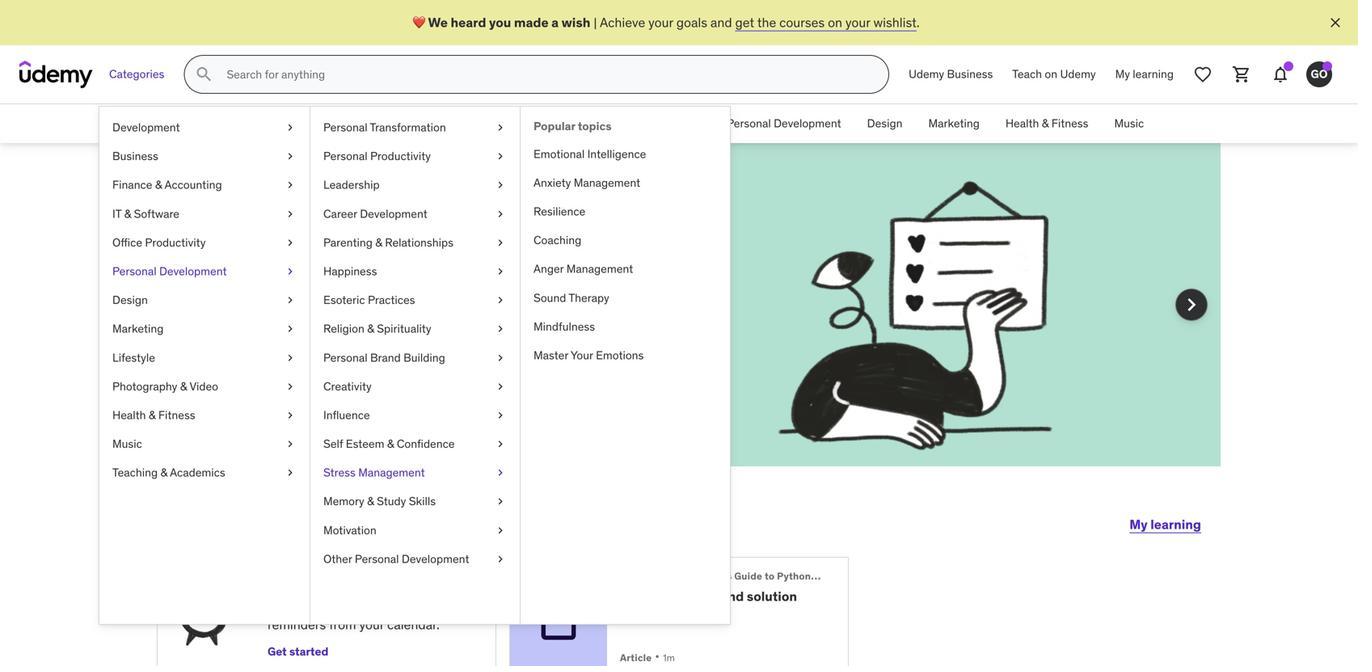 Task type: describe. For each thing, give the bounding box(es) containing it.
1 vertical spatial health & fitness
[[112, 408, 195, 423]]

get started button
[[268, 641, 329, 664]]

design link for lifestyle
[[99, 286, 310, 315]]

xsmall image for health & fitness
[[284, 408, 297, 423]]

religion & spirituality link
[[311, 315, 520, 344]]

personal productivity
[[324, 149, 431, 163]]

parenting
[[324, 235, 373, 250]]

esoteric
[[324, 293, 365, 307]]

get for the
[[372, 302, 393, 319]]

0 vertical spatial health & fitness
[[1006, 116, 1089, 131]]

mindfulness link
[[521, 312, 730, 341]]

homework
[[639, 588, 718, 605]]

get inside schedule time to learn a little each day adds up. get reminders from your calendar.
[[414, 599, 435, 615]]

first
[[336, 320, 359, 337]]

productivity for health & fitness
[[641, 116, 701, 131]]

development link
[[99, 113, 310, 142]]

spirituality
[[377, 322, 432, 336]]

0 vertical spatial courses
[[780, 14, 825, 31]]

management for anger management
[[567, 262, 633, 276]]

finance & accounting link for health & fitness
[[367, 104, 502, 143]]

xsmall image for lifestyle
[[284, 350, 297, 366]]

personal for personal productivity link
[[324, 149, 368, 163]]

xsmall image for finance & accounting
[[284, 177, 297, 193]]

xsmall image for personal transformation
[[494, 120, 507, 136]]

marketing for health & fitness
[[929, 116, 980, 131]]

udemy image
[[19, 61, 93, 88]]

stress
[[324, 466, 356, 480]]

your inside schedule time to learn a little each day adds up. get reminders from your calendar.
[[359, 617, 384, 633]]

photography & video
[[112, 379, 218, 394]]

xsmall image for self esteem & confidence
[[494, 436, 507, 452]]

skills
[[409, 494, 436, 509]]

gary
[[413, 505, 478, 538]]

emotional
[[534, 147, 585, 161]]

submit search image
[[194, 65, 214, 84]]

anger management link
[[521, 255, 730, 284]]

0 vertical spatial on
[[828, 14, 843, 31]]

true.
[[342, 302, 369, 319]]

11.
[[620, 588, 636, 605]]

0 vertical spatial my learning link
[[1106, 55, 1184, 94]]

time
[[329, 574, 357, 591]]

stress management
[[324, 466, 425, 480]]

time to make it come true.
[[215, 302, 372, 319]]

teach on udemy
[[1013, 67, 1096, 81]]

1 vertical spatial my learning
[[1130, 516, 1202, 533]]

office productivity link for lifestyle
[[99, 228, 310, 257]]

step
[[362, 320, 388, 337]]

xsmall image for influence
[[494, 408, 507, 423]]

on inside get the courses on your wishlist
[[466, 302, 481, 319]]

0 vertical spatial my learning
[[1116, 67, 1174, 81]]

beginners
[[684, 570, 732, 583]]

master your emotions link
[[521, 341, 730, 370]]

video
[[190, 379, 218, 394]]

toward
[[390, 320, 430, 337]]

religion & spirituality
[[324, 322, 432, 336]]

photography & video link
[[99, 372, 310, 401]]

start
[[223, 505, 286, 538]]

anxiety management link
[[521, 169, 730, 197]]

software for health & fitness
[[536, 116, 582, 131]]

xsmall image for marketing
[[284, 321, 297, 337]]

and take the first step toward your goals.
[[258, 320, 495, 337]]

management for stress management
[[358, 466, 425, 480]]

0 vertical spatial health
[[1006, 116, 1040, 131]]

0 vertical spatial and
[[711, 14, 732, 31]]

2 horizontal spatial the
[[758, 14, 777, 31]]

photography
[[112, 379, 177, 394]]

0 horizontal spatial the
[[314, 320, 333, 337]]

influence link
[[311, 401, 520, 430]]

the ultimate beginners guide to python programming 11. homework and solution
[[620, 570, 879, 605]]

and inside 'carousel' element
[[262, 320, 283, 337]]

to inside 'carousel' element
[[246, 302, 258, 319]]

mindfulness
[[534, 319, 595, 334]]

get the courses on your wishlist link
[[736, 14, 917, 31]]

xsmall image for memory & study skills
[[494, 494, 507, 510]]

office productivity for lifestyle
[[112, 235, 206, 250]]

happiness link
[[311, 257, 520, 286]]

let's
[[157, 505, 218, 538]]

building
[[404, 350, 445, 365]]

design for lifestyle
[[112, 293, 148, 307]]

wish
[[562, 14, 591, 31]]

other
[[324, 552, 352, 567]]

personal transformation link
[[311, 113, 520, 142]]

productivity for lifestyle
[[145, 235, 206, 250]]

software for lifestyle
[[134, 206, 180, 221]]

0 horizontal spatial music link
[[99, 430, 310, 459]]

Search for anything text field
[[224, 61, 870, 88]]

other personal development
[[324, 552, 469, 567]]

go link
[[1301, 55, 1339, 94]]

your left . on the top of the page
[[846, 14, 871, 31]]

0 vertical spatial a
[[552, 14, 559, 31]]

intelligence
[[588, 147, 647, 161]]

1m
[[663, 652, 675, 665]]

anger management
[[534, 262, 633, 276]]

career development
[[324, 206, 428, 221]]

lifestyle link
[[99, 344, 310, 372]]

marketing link for health & fitness
[[916, 104, 993, 143]]

your left goals.
[[433, 320, 458, 337]]

up.
[[393, 599, 411, 615]]

anxiety
[[534, 175, 571, 190]]

esoteric practices link
[[311, 286, 520, 315]]

close image
[[1328, 15, 1344, 31]]

personal development link for lifestyle
[[99, 257, 310, 286]]

go
[[1312, 67, 1328, 81]]

it & software for lifestyle
[[112, 206, 180, 221]]

started
[[289, 645, 329, 659]]

0 vertical spatial you
[[489, 14, 511, 31]]

come
[[307, 302, 339, 319]]

self esteem & confidence link
[[311, 430, 520, 459]]

1 horizontal spatial health & fitness link
[[993, 104, 1102, 143]]

sound therapy
[[534, 291, 610, 305]]

stress management element
[[520, 107, 730, 624]]

next image
[[1179, 292, 1205, 318]]

personal for personal development link related to health & fitness
[[727, 116, 771, 131]]

coaching link
[[521, 226, 730, 255]]

master your emotions
[[534, 348, 644, 363]]

xsmall image for office productivity
[[284, 235, 297, 251]]

get for started
[[268, 645, 287, 659]]

memory & study skills
[[324, 494, 436, 509]]

a
[[268, 599, 276, 615]]

1 vertical spatial learning
[[1151, 516, 1202, 533]]

confidence
[[397, 437, 455, 451]]

wish?
[[215, 254, 310, 296]]

guide
[[735, 570, 763, 583]]

achieve
[[600, 14, 646, 31]]

on inside teach on udemy link
[[1045, 67, 1058, 81]]

stress management link
[[311, 459, 520, 487]]

teaching & academics link
[[99, 459, 310, 487]]

to inside the ultimate beginners guide to python programming 11. homework and solution
[[765, 570, 775, 583]]

get started
[[268, 645, 329, 659]]

xsmall image for career development
[[494, 206, 507, 222]]

teaching & academics
[[112, 466, 225, 480]]

xsmall image for design
[[284, 292, 297, 308]]

xsmall image for it & software
[[284, 206, 297, 222]]

xsmall image for personal productivity
[[494, 148, 507, 164]]

python
[[777, 570, 811, 583]]

1 horizontal spatial music link
[[1102, 104, 1158, 143]]

marketing for lifestyle
[[112, 322, 164, 336]]

0 horizontal spatial health
[[112, 408, 146, 423]]

wishlist inside get the courses on your wishlist
[[215, 320, 258, 337]]

1 unread notification image
[[1284, 61, 1294, 71]]

1 vertical spatial productivity
[[370, 149, 431, 163]]

xsmall image for stress management
[[494, 465, 507, 481]]

business for health & fitness
[[308, 116, 354, 131]]

teach on udemy link
[[1003, 55, 1106, 94]]

xsmall image for teaching & academics
[[284, 465, 297, 481]]

your left goals
[[649, 14, 674, 31]]

self esteem & confidence
[[324, 437, 455, 451]]

get the courses on your wishlist
[[215, 302, 509, 337]]

xsmall image for personal brand building
[[494, 350, 507, 366]]

your inside get the courses on your wishlist
[[484, 302, 509, 319]]

make for to
[[261, 302, 293, 319]]

xsmall image for music
[[284, 436, 297, 452]]

xsmall image for creativity
[[494, 379, 507, 395]]

finance for health & fitness
[[379, 116, 419, 131]]

esteem
[[346, 437, 385, 451]]

emotional intelligence
[[534, 147, 647, 161]]

topics
[[578, 119, 612, 133]]

schedule time to learn a little each day adds up. get reminders from your calendar.
[[268, 574, 440, 633]]



Task type: vqa. For each thing, say whether or not it's contained in the screenshot.
right Software
yes



Task type: locate. For each thing, give the bounding box(es) containing it.
xsmall image inside creativity link
[[494, 379, 507, 395]]

personal for personal brand building link
[[324, 350, 368, 365]]

finance & accounting link for lifestyle
[[99, 171, 310, 200]]

0 vertical spatial accounting
[[432, 116, 489, 131]]

1 horizontal spatial health
[[1006, 116, 1040, 131]]

and down guide
[[721, 588, 744, 605]]

development inside "link"
[[112, 120, 180, 135]]

management up therapy
[[567, 262, 633, 276]]

a up happiness link at the top
[[441, 214, 460, 256]]

0 horizontal spatial marketing
[[112, 322, 164, 336]]

finance & accounting link down the development "link" on the top
[[99, 171, 310, 200]]

personal development link for health & fitness
[[714, 104, 855, 143]]

personal
[[727, 116, 771, 131], [324, 120, 368, 135], [324, 149, 368, 163], [112, 264, 157, 279], [324, 350, 368, 365], [355, 552, 399, 567]]

emotional intelligence link
[[521, 140, 730, 169]]

0 horizontal spatial business
[[112, 149, 158, 163]]

marketing link up video
[[99, 315, 310, 344]]

xsmall image inside career development link
[[494, 206, 507, 222]]

it for health & fitness
[[515, 116, 524, 131]]

courses inside get the courses on your wishlist
[[418, 302, 463, 319]]

accounting up personal productivity link
[[432, 116, 489, 131]]

accounting for lifestyle
[[165, 178, 222, 192]]

office productivity link
[[595, 104, 714, 143], [99, 228, 310, 257]]

fitness down teach on udemy link
[[1052, 116, 1089, 131]]

1 vertical spatial it & software
[[112, 206, 180, 221]]

business up the personal productivity
[[308, 116, 354, 131]]

finance & accounting
[[379, 116, 489, 131], [112, 178, 222, 192]]

personal brand building link
[[311, 344, 520, 372]]

you up happiness
[[280, 214, 339, 256]]

0 vertical spatial management
[[574, 175, 641, 190]]

1 horizontal spatial health & fitness
[[1006, 116, 1089, 131]]

0 vertical spatial software
[[536, 116, 582, 131]]

1 horizontal spatial fitness
[[1052, 116, 1089, 131]]

0 vertical spatial design
[[868, 116, 903, 131]]

business for lifestyle
[[112, 149, 158, 163]]

marketing link down 'udemy business' link
[[916, 104, 993, 143]]

0 vertical spatial get
[[372, 302, 393, 319]]

get up calendar.
[[414, 599, 435, 615]]

office
[[608, 116, 638, 131], [112, 235, 142, 250]]

0 vertical spatial the
[[758, 14, 777, 31]]

0 horizontal spatial fitness
[[158, 408, 195, 423]]

1 vertical spatial health & fitness link
[[99, 401, 310, 430]]

wishlist up udemy business
[[874, 14, 917, 31]]

finance & accounting for lifestyle
[[112, 178, 222, 192]]

marketing link
[[916, 104, 993, 143], [99, 315, 310, 344]]

get
[[736, 14, 755, 31]]

1 vertical spatial my learning link
[[1130, 506, 1202, 544]]

management for anxiety management
[[574, 175, 641, 190]]

xsmall image for esoteric practices
[[494, 292, 507, 308]]

1 horizontal spatial it
[[515, 116, 524, 131]]

brand
[[370, 350, 401, 365]]

xsmall image inside personal productivity link
[[494, 148, 507, 164]]

xsmall image for business
[[284, 148, 297, 164]]

0 vertical spatial learning
[[1133, 67, 1174, 81]]

it & software link for lifestyle
[[99, 200, 310, 228]]

teaching
[[112, 466, 158, 480]]

the right get
[[758, 14, 777, 31]]

learning,
[[291, 505, 408, 538]]

time
[[215, 302, 244, 319]]

xsmall image for motivation
[[494, 523, 507, 539]]

creativity
[[324, 379, 372, 394]]

office productivity link up the intelligence
[[595, 104, 714, 143]]

personal transformation
[[324, 120, 446, 135]]

0 vertical spatial finance & accounting link
[[367, 104, 502, 143]]

personal productivity link
[[311, 142, 520, 171]]

productivity left did on the left top of the page
[[145, 235, 206, 250]]

xsmall image for parenting & relationships
[[494, 235, 507, 251]]

solution
[[747, 588, 798, 605]]

to up solution
[[765, 570, 775, 583]]

happiness
[[324, 264, 377, 279]]

xsmall image for religion & spirituality
[[494, 321, 507, 337]]

0 horizontal spatial finance & accounting link
[[99, 171, 310, 200]]

finance & accounting up personal productivity link
[[379, 116, 489, 131]]

music link
[[1102, 104, 1158, 143], [99, 430, 310, 459]]

categories button
[[99, 55, 174, 94]]

the
[[620, 570, 638, 583]]

fitness
[[1052, 116, 1089, 131], [158, 408, 195, 423]]

0 horizontal spatial it & software
[[112, 206, 180, 221]]

you inside did you make a wish?
[[280, 214, 339, 256]]

1 horizontal spatial software
[[536, 116, 582, 131]]

creativity link
[[311, 372, 520, 401]]

1 vertical spatial and
[[262, 320, 283, 337]]

a left wish at the top left
[[552, 14, 559, 31]]

personal brand building
[[324, 350, 445, 365]]

finance for lifestyle
[[112, 178, 152, 192]]

business
[[948, 67, 993, 81], [308, 116, 354, 131], [112, 149, 158, 163]]

2 horizontal spatial on
[[1045, 67, 1058, 81]]

1 horizontal spatial wishlist
[[874, 14, 917, 31]]

1 vertical spatial you
[[280, 214, 339, 256]]

xsmall image inside the development "link"
[[284, 120, 297, 136]]

health down photography
[[112, 408, 146, 423]]

personal for lifestyle's personal development link
[[112, 264, 157, 279]]

1 horizontal spatial office productivity link
[[595, 104, 714, 143]]

article
[[620, 652, 652, 665]]

and left the take
[[262, 320, 283, 337]]

xsmall image inside 'photography & video' link
[[284, 379, 297, 395]]

finance & accounting for health & fitness
[[379, 116, 489, 131]]

2 horizontal spatial get
[[414, 599, 435, 615]]

personal development for health & fitness
[[727, 116, 842, 131]]

xsmall image inside esoteric practices link
[[494, 292, 507, 308]]

get up and take the first step toward your goals.
[[372, 302, 393, 319]]

religion
[[324, 322, 365, 336]]

0 vertical spatial office
[[608, 116, 638, 131]]

courses right get
[[780, 14, 825, 31]]

make inside did you make a wish?
[[346, 214, 435, 256]]

my learning
[[1116, 67, 1174, 81], [1130, 516, 1202, 533]]

xsmall image inside office productivity 'link'
[[284, 235, 297, 251]]

0 vertical spatial personal development link
[[714, 104, 855, 143]]

xsmall image for leadership
[[494, 177, 507, 193]]

1 horizontal spatial design link
[[855, 104, 916, 143]]

your
[[649, 14, 674, 31], [846, 14, 871, 31], [484, 302, 509, 319], [433, 320, 458, 337], [359, 617, 384, 633]]

popular
[[534, 119, 576, 133]]

2 udemy from the left
[[1061, 67, 1096, 81]]

a inside did you make a wish?
[[441, 214, 460, 256]]

xsmall image for happiness
[[494, 264, 507, 279]]

0 horizontal spatial accounting
[[165, 178, 222, 192]]

xsmall image inside memory & study skills link
[[494, 494, 507, 510]]

self
[[324, 437, 343, 451]]

2 vertical spatial on
[[466, 302, 481, 319]]

carousel element
[[137, 143, 1221, 506]]

get inside get the courses on your wishlist
[[372, 302, 393, 319]]

xsmall image inside personal transformation link
[[494, 120, 507, 136]]

management up study at the bottom of the page
[[358, 466, 425, 480]]

popular topics
[[534, 119, 612, 133]]

day
[[339, 599, 359, 615]]

1 horizontal spatial it & software link
[[502, 104, 595, 143]]

0 vertical spatial it & software link
[[502, 104, 595, 143]]

did
[[215, 214, 274, 256]]

1 horizontal spatial marketing
[[929, 116, 980, 131]]

xsmall image for other personal development
[[494, 552, 507, 567]]

marketing up lifestyle
[[112, 322, 164, 336]]

2 vertical spatial the
[[314, 320, 333, 337]]

accounting down the development "link" on the top
[[165, 178, 222, 192]]

0 horizontal spatial make
[[261, 302, 293, 319]]

0 vertical spatial wishlist
[[874, 14, 917, 31]]

learn
[[375, 574, 406, 591]]

0 horizontal spatial office productivity
[[112, 235, 206, 250]]

you have alerts image
[[1323, 61, 1333, 71]]

fitness down photography & video
[[158, 408, 195, 423]]

personal for personal transformation link
[[324, 120, 368, 135]]

marketing
[[929, 116, 980, 131], [112, 322, 164, 336]]

study
[[377, 494, 406, 509]]

productivity up "emotional intelligence" 'link'
[[641, 116, 701, 131]]

the inside get the courses on your wishlist
[[396, 302, 415, 319]]

1 vertical spatial management
[[567, 262, 633, 276]]

0 vertical spatial design link
[[855, 104, 916, 143]]

design
[[868, 116, 903, 131], [112, 293, 148, 307]]

it for lifestyle
[[112, 206, 121, 221]]

0 horizontal spatial it
[[112, 206, 121, 221]]

and left get
[[711, 14, 732, 31]]

made
[[514, 14, 549, 31]]

1 vertical spatial courses
[[418, 302, 463, 319]]

wishlist image
[[1194, 65, 1213, 84]]

1 vertical spatial business
[[308, 116, 354, 131]]

we
[[428, 14, 448, 31]]

xsmall image for development
[[284, 120, 297, 136]]

1 horizontal spatial it & software
[[515, 116, 582, 131]]

xsmall image inside self esteem & confidence link
[[494, 436, 507, 452]]

1 vertical spatial my
[[1130, 516, 1148, 533]]

management
[[574, 175, 641, 190], [567, 262, 633, 276], [358, 466, 425, 480]]

2 vertical spatial business
[[112, 149, 158, 163]]

goals
[[677, 14, 708, 31]]

career development link
[[311, 200, 520, 228]]

xsmall image inside happiness link
[[494, 264, 507, 279]]

udemy down . on the top of the page
[[909, 67, 945, 81]]

to right the time
[[246, 302, 258, 319]]

the down come
[[314, 320, 333, 337]]

get inside button
[[268, 645, 287, 659]]

0 horizontal spatial office productivity link
[[99, 228, 310, 257]]

2 horizontal spatial productivity
[[641, 116, 701, 131]]

management down the intelligence
[[574, 175, 641, 190]]

did you make a wish?
[[215, 214, 460, 296]]

health & fitness link down teach on udemy link
[[993, 104, 1102, 143]]

0 horizontal spatial personal development link
[[99, 257, 310, 286]]

transformation
[[370, 120, 446, 135]]

business left teach
[[948, 67, 993, 81]]

1 vertical spatial the
[[396, 302, 415, 319]]

xsmall image
[[284, 120, 297, 136], [284, 177, 297, 193], [494, 177, 507, 193], [284, 206, 297, 222], [494, 206, 507, 222], [284, 235, 297, 251], [494, 235, 507, 251], [284, 264, 297, 279], [494, 264, 507, 279], [284, 292, 297, 308], [494, 292, 507, 308], [494, 379, 507, 395], [284, 408, 297, 423], [494, 436, 507, 452]]

xsmall image inside personal brand building link
[[494, 350, 507, 366]]

learning
[[1133, 67, 1174, 81], [1151, 516, 1202, 533]]

1 vertical spatial fitness
[[158, 408, 195, 423]]

1 horizontal spatial the
[[396, 302, 415, 319]]

1 horizontal spatial courses
[[780, 14, 825, 31]]

take
[[286, 320, 311, 337]]

1 vertical spatial finance
[[112, 178, 152, 192]]

0 horizontal spatial productivity
[[145, 235, 206, 250]]

0 vertical spatial it & software
[[515, 116, 582, 131]]

sound
[[534, 291, 567, 305]]

wishlist down the time
[[215, 320, 258, 337]]

on
[[828, 14, 843, 31], [1045, 67, 1058, 81], [466, 302, 481, 319]]

productivity down transformation
[[370, 149, 431, 163]]

0 horizontal spatial office
[[112, 235, 142, 250]]

xsmall image
[[494, 120, 507, 136], [284, 148, 297, 164], [494, 148, 507, 164], [284, 321, 297, 337], [494, 321, 507, 337], [284, 350, 297, 366], [494, 350, 507, 366], [284, 379, 297, 395], [494, 408, 507, 423], [284, 436, 297, 452], [284, 465, 297, 481], [494, 465, 507, 481], [494, 494, 507, 510], [494, 523, 507, 539], [494, 552, 507, 567]]

shopping cart with 0 items image
[[1233, 65, 1252, 84]]

health & fitness down photography
[[112, 408, 195, 423]]

notifications image
[[1271, 65, 1291, 84]]

office productivity link up the time
[[99, 228, 310, 257]]

accounting
[[432, 116, 489, 131], [165, 178, 222, 192]]

1 vertical spatial a
[[441, 214, 460, 256]]

2 horizontal spatial business
[[948, 67, 993, 81]]

the up spirituality
[[396, 302, 415, 319]]

personal development for lifestyle
[[112, 264, 227, 279]]

xsmall image inside teaching & academics link
[[284, 465, 297, 481]]

0 horizontal spatial marketing link
[[99, 315, 310, 344]]

anxiety management
[[534, 175, 641, 190]]

therapy
[[569, 291, 610, 305]]

office productivity link for health & fitness
[[595, 104, 714, 143]]

xsmall image inside motivation 'link'
[[494, 523, 507, 539]]

health down teach
[[1006, 116, 1040, 131]]

your up goals.
[[484, 302, 509, 319]]

emotions
[[596, 348, 644, 363]]

marketing link for lifestyle
[[99, 315, 310, 344]]

0 vertical spatial marketing
[[929, 116, 980, 131]]

finance & accounting link up the leadership "link"
[[367, 104, 502, 143]]

0 vertical spatial office productivity
[[608, 116, 701, 131]]

xsmall image inside finance & accounting link
[[284, 177, 297, 193]]

programming
[[814, 570, 879, 583]]

it & software for health & fitness
[[515, 116, 582, 131]]

udemy right teach
[[1061, 67, 1096, 81]]

xsmall image inside religion & spirituality link
[[494, 321, 507, 337]]

1 vertical spatial accounting
[[165, 178, 222, 192]]

schedule
[[268, 574, 326, 591]]

xsmall image inside parenting & relationships link
[[494, 235, 507, 251]]

xsmall image inside lifestyle link
[[284, 350, 297, 366]]

career
[[324, 206, 357, 221]]

0 horizontal spatial personal development
[[112, 264, 227, 279]]

leadership
[[324, 178, 380, 192]]

xsmall image inside stress management link
[[494, 465, 507, 481]]

office for lifestyle
[[112, 235, 142, 250]]

0 horizontal spatial get
[[268, 645, 287, 659]]

to inside schedule time to learn a little each day adds up. get reminders from your calendar.
[[360, 574, 372, 591]]

1 vertical spatial health
[[112, 408, 146, 423]]

1 vertical spatial design link
[[99, 286, 310, 315]]

health
[[1006, 116, 1040, 131], [112, 408, 146, 423]]

design link for health & fitness
[[855, 104, 916, 143]]

0 horizontal spatial health & fitness link
[[99, 401, 310, 430]]

my learning link
[[1106, 55, 1184, 94], [1130, 506, 1202, 544]]

1 horizontal spatial you
[[489, 14, 511, 31]]

0 vertical spatial my
[[1116, 67, 1131, 81]]

academics
[[170, 466, 225, 480]]

and inside the ultimate beginners guide to python programming 11. homework and solution
[[721, 588, 744, 605]]

design for health & fitness
[[868, 116, 903, 131]]

1 vertical spatial marketing link
[[99, 315, 310, 344]]

1 horizontal spatial accounting
[[432, 116, 489, 131]]

&
[[422, 116, 429, 131], [527, 116, 534, 131], [1042, 116, 1049, 131], [155, 178, 162, 192], [124, 206, 131, 221], [375, 235, 382, 250], [367, 322, 374, 336], [180, 379, 187, 394], [149, 408, 156, 423], [387, 437, 394, 451], [161, 466, 168, 480], [367, 494, 374, 509]]

1 vertical spatial design
[[112, 293, 148, 307]]

courses
[[780, 14, 825, 31], [418, 302, 463, 319]]

parenting & relationships link
[[311, 228, 520, 257]]

udemy business
[[909, 67, 993, 81]]

article • 1m
[[620, 649, 675, 665]]

you left made
[[489, 14, 511, 31]]

fitness for the left health & fitness link
[[158, 408, 195, 423]]

get
[[372, 302, 393, 319], [414, 599, 435, 615], [268, 645, 287, 659]]

1 horizontal spatial business
[[308, 116, 354, 131]]

1 vertical spatial it
[[112, 206, 121, 221]]

office productivity
[[608, 116, 701, 131], [112, 235, 206, 250]]

finance
[[379, 116, 419, 131], [112, 178, 152, 192]]

productivity
[[641, 116, 701, 131], [370, 149, 431, 163], [145, 235, 206, 250]]

0 vertical spatial productivity
[[641, 116, 701, 131]]

fitness for right health & fitness link
[[1052, 116, 1089, 131]]

from
[[329, 617, 356, 633]]

xsmall image inside other personal development link
[[494, 552, 507, 567]]

xsmall image inside the leadership "link"
[[494, 177, 507, 193]]

make for you
[[346, 214, 435, 256]]

health & fitness link down video
[[99, 401, 310, 430]]

0 vertical spatial business
[[948, 67, 993, 81]]

1 horizontal spatial udemy
[[1061, 67, 1096, 81]]

1 horizontal spatial music
[[1115, 116, 1145, 131]]

business down the development "link" on the top
[[112, 149, 158, 163]]

business link for lifestyle
[[99, 142, 310, 171]]

.
[[917, 14, 920, 31]]

office for health & fitness
[[608, 116, 638, 131]]

each
[[308, 599, 336, 615]]

office productivity for health & fitness
[[608, 116, 701, 131]]

1 horizontal spatial on
[[828, 14, 843, 31]]

it & software link for health & fitness
[[502, 104, 595, 143]]

courses up toward
[[418, 302, 463, 319]]

business link for health & fitness
[[295, 104, 367, 143]]

calendar.
[[387, 617, 440, 633]]

marketing down 'udemy business' link
[[929, 116, 980, 131]]

1 vertical spatial make
[[261, 302, 293, 319]]

anger
[[534, 262, 564, 276]]

xsmall image for photography & video
[[284, 379, 297, 395]]

accounting for health & fitness
[[432, 116, 489, 131]]

personal development link
[[714, 104, 855, 143], [99, 257, 310, 286]]

1 vertical spatial software
[[134, 206, 180, 221]]

xsmall image inside influence link
[[494, 408, 507, 423]]

health & fitness down teach on udemy link
[[1006, 116, 1089, 131]]

finance & accounting down the development "link" on the top
[[112, 178, 222, 192]]

to right time
[[360, 574, 372, 591]]

leadership link
[[311, 171, 520, 200]]

get left started
[[268, 645, 287, 659]]

1 vertical spatial music
[[112, 437, 142, 451]]

0 horizontal spatial it & software link
[[99, 200, 310, 228]]

design link
[[855, 104, 916, 143], [99, 286, 310, 315]]

1 udemy from the left
[[909, 67, 945, 81]]

0 horizontal spatial courses
[[418, 302, 463, 319]]

memory & study skills link
[[311, 487, 520, 516]]

memory
[[324, 494, 365, 509]]

xsmall image for personal development
[[284, 264, 297, 279]]

your down adds
[[359, 617, 384, 633]]

1 vertical spatial get
[[414, 599, 435, 615]]

1 vertical spatial office
[[112, 235, 142, 250]]

❤️   we heard you made a wish | achieve your goals and get the courses on your wishlist .
[[413, 14, 920, 31]]

0 horizontal spatial finance
[[112, 178, 152, 192]]

❤️
[[413, 14, 426, 31]]



